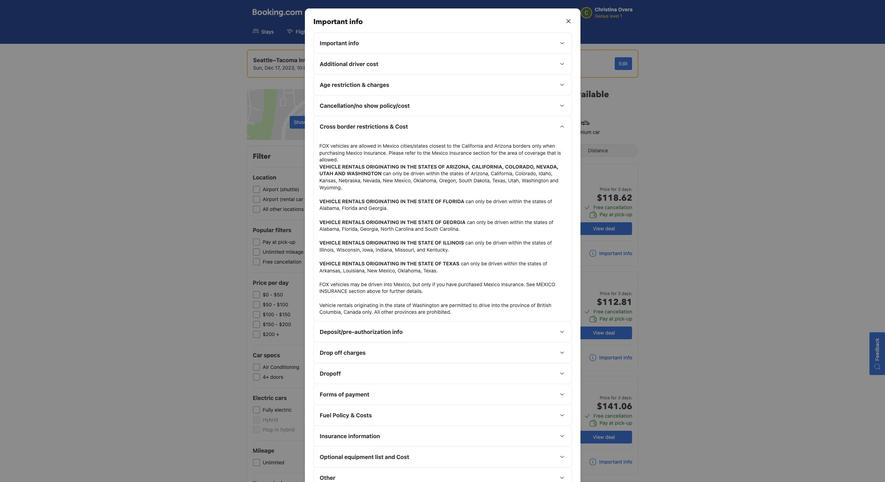 Task type: locate. For each thing, give the bounding box(es) containing it.
deal down the $118.62
[[605, 225, 615, 231]]

1 horizontal spatial into
[[491, 302, 500, 308]]

suvs button
[[380, 114, 407, 140]]

alabama, inside can only be driven within the states of alabama, florida and georgia.
[[319, 205, 340, 211]]

1 vertical spatial cost
[[396, 454, 409, 460]]

3 3 from the top
[[618, 395, 621, 400]]

1 fox from the top
[[319, 143, 329, 149]]

only down please
[[392, 170, 402, 176]]

large
[[460, 304, 473, 310]]

1 vertical spatial +
[[276, 331, 279, 337]]

4 rentals from the top
[[342, 240, 365, 246]]

flight + hotel
[[333, 29, 363, 35]]

1 3 from the top
[[618, 187, 621, 192]]

airport down location
[[263, 186, 279, 192]]

1 vertical spatial car
[[296, 196, 303, 202]]

car for car rentals
[[385, 29, 393, 35]]

price for 3 days: $141.06
[[597, 395, 632, 412]]

drop
[[320, 349, 333, 356]]

mileage
[[286, 249, 304, 255]]

2 horizontal spatial to
[[473, 302, 477, 308]]

in up vehicle rentals originating in the state of georgia
[[400, 198, 405, 204]]

the inside can only be driven within the states of arkansas, louisiana, new mexico, oklahoma, texas.
[[519, 260, 526, 266]]

1 vertical spatial filters
[[275, 227, 291, 233]]

1 horizontal spatial filters
[[353, 153, 366, 159]]

1 horizontal spatial other
[[381, 309, 393, 315]]

for up the $112.81
[[611, 291, 617, 296]]

can right 5
[[466, 198, 474, 204]]

search summary element
[[247, 49, 638, 78]]

driven inside can only be driven within the states of alabama, florida and georgia.
[[493, 198, 507, 204]]

3 inside 'price for 3 days: $118.62'
[[618, 187, 621, 192]]

1 vertical spatial fox
[[319, 281, 329, 287]]

columbia,
[[319, 309, 342, 315]]

2 alabama, from the top
[[319, 226, 340, 232]]

in inside the fox vehicles are allowed in mexico cities/states closest to the california and arizona borders only when purchasing mexico insurance. please refer to the mexico insurance section for the area of coverage that is allowed. vehicle rentals originating in the states of arizona, california, colorado, nevada, utah and washington
[[400, 164, 405, 170]]

filters
[[353, 153, 366, 159], [275, 227, 291, 233]]

pay at pick-up down the $118.62
[[600, 211, 632, 217]]

2 deal from the top
[[605, 330, 615, 336]]

2 3 from the top
[[618, 291, 621, 296]]

3 for $141.06
[[618, 395, 621, 400]]

days: inside "price for 3 days: $112.81"
[[622, 291, 632, 296]]

1 rentals from the top
[[342, 164, 365, 170]]

driven inside can only be driven within the states of arkansas, louisiana, new mexico, oklahoma, texas.
[[488, 260, 502, 266]]

1 vertical spatial oklahoma,
[[398, 267, 422, 273]]

filters right all
[[353, 153, 366, 159]]

1 horizontal spatial 1
[[519, 304, 521, 310]]

important info button for $141.06
[[589, 458, 632, 465]]

within down states
[[426, 170, 439, 176]]

$150 up $150 - $200
[[279, 311, 290, 317]]

can inside can only be driven within the states of arizona, california, colorado, idaho, kansas, nebraska, nevada, new mexico, oklahoma, oregon, south dakota, texas, utah, washington and wyoming.
[[383, 170, 391, 176]]

5 vehicle from the top
[[319, 260, 341, 266]]

driven down texas,
[[493, 198, 507, 204]]

product card group containing $141.06
[[380, 376, 638, 475]]

clear all filters
[[333, 153, 366, 159]]

0 vertical spatial into
[[384, 281, 392, 287]]

2 vertical spatial deal
[[605, 434, 615, 440]]

only for can only be driven within the states of illinois, wisconsin, iowa, indiana, missouri, and kentucky.
[[475, 240, 484, 246]]

view down $141.06
[[593, 434, 604, 440]]

small
[[523, 304, 535, 310]]

5 the from the top
[[407, 260, 417, 266]]

feedback
[[874, 338, 880, 361]]

3 product card group from the top
[[380, 376, 638, 475]]

2 view deal button from the top
[[576, 327, 632, 339]]

section
[[473, 150, 490, 156], [349, 288, 365, 294]]

cost right list
[[396, 454, 409, 460]]

can down "bus"
[[465, 240, 474, 246]]

vehicle for vehicle rentals originating in the state of illinois
[[319, 240, 341, 246]]

1 alabama, from the top
[[319, 205, 340, 211]]

fox up purchasing
[[319, 143, 329, 149]]

car right premium
[[593, 129, 600, 135]]

washington inside vehicle rentals originating in the state of washington are permitted to drive into the province of british columbia, canada only. all other provinces are prohibited.
[[412, 302, 439, 308]]

the down refer
[[407, 164, 417, 170]]

free cancellation down $141.06
[[594, 413, 632, 419]]

5 rentals from the top
[[342, 260, 365, 266]]

3 important info button from the top
[[589, 458, 632, 465]]

is
[[557, 150, 561, 156]]

free
[[594, 204, 604, 210], [263, 259, 273, 265], [594, 308, 604, 315], [594, 413, 604, 419]]

1 horizontal spatial +
[[347, 29, 350, 35]]

in for florida
[[400, 198, 405, 204]]

1 view from the top
[[593, 225, 604, 231]]

in up missouri,
[[400, 240, 405, 246]]

insurance inside dropdown button
[[320, 433, 347, 439]]

0 vertical spatial charges
[[367, 82, 389, 88]]

0 horizontal spatial bag
[[475, 304, 483, 310]]

into right drive at the bottom right of the page
[[491, 302, 500, 308]]

by
[[391, 147, 397, 153]]

can inside can only be driven within the states of alabama, florida, georgia, north carolina and south carolina.
[[467, 219, 475, 225]]

the inside can only be driven within the states of arizona, california, colorado, idaho, kansas, nebraska, nevada, new mexico, oklahoma, oregon, south dakota, texas, utah, washington and wyoming.
[[441, 170, 448, 176]]

in
[[400, 164, 405, 170], [400, 198, 405, 204], [400, 219, 405, 225], [400, 240, 405, 246], [400, 260, 405, 266]]

1 product card group from the top
[[380, 164, 638, 266]]

deposit/pre-
[[320, 329, 354, 335]]

for inside 'price for 3 days: $118.62'
[[611, 187, 617, 192]]

0 horizontal spatial insurance.
[[364, 150, 387, 156]]

pay for $118.62
[[600, 211, 608, 217]]

of left florida
[[435, 198, 441, 204]]

1 view deal button from the top
[[576, 222, 632, 235]]

1 horizontal spatial $150
[[279, 311, 290, 317]]

- down $0 - $50
[[273, 301, 275, 307]]

be inside can only be driven within the states of alabama, florida and georgia.
[[486, 198, 492, 204]]

1 originating from the top
[[366, 164, 399, 170]]

permitted
[[449, 302, 471, 308]]

arizona,
[[471, 170, 489, 176]]

car inside skip to main content element
[[385, 29, 393, 35]]

important info button for $112.81
[[589, 354, 632, 361]]

2 vehicle from the top
[[319, 198, 341, 204]]

be inside can only be driven within the states of arizona, california, colorado, idaho, kansas, nebraska, nevada, new mexico, oklahoma, oregon, south dakota, texas, utah, washington and wyoming.
[[403, 170, 409, 176]]

days:
[[622, 187, 632, 192], [622, 291, 632, 296], [622, 395, 632, 400]]

age restriction & charges button
[[314, 75, 572, 95]]

price
[[600, 187, 610, 192], [253, 280, 267, 286], [600, 291, 610, 296], [600, 395, 610, 400]]

days: for $112.81
[[622, 291, 632, 296]]

1 vehicles from the top
[[330, 143, 349, 149]]

iowa,
[[362, 247, 374, 253]]

3 the from the top
[[407, 219, 417, 225]]

rentals for vehicle rentals originating in the state of florida
[[342, 198, 365, 204]]

unlimited mileage
[[263, 249, 304, 255]]

1 small bag
[[519, 304, 545, 310]]

for for ideal for families
[[484, 171, 490, 176]]

of up kentucky. at bottom
[[435, 240, 441, 246]]

1 vertical spatial important info button
[[589, 354, 632, 361]]

0 horizontal spatial 1
[[457, 304, 459, 310]]

missouri,
[[395, 247, 415, 253]]

are up "prohibited."
[[441, 302, 448, 308]]

0 vertical spatial supplied by rc - fox image
[[387, 248, 408, 259]]

free down the $118.62
[[594, 204, 604, 210]]

alabama, inside can only be driven within the states of alabama, florida, georgia, north carolina and south carolina.
[[319, 226, 340, 232]]

+ inside skip to main content element
[[347, 29, 350, 35]]

hybrid
[[280, 427, 295, 433]]

view for $118.62
[[593, 225, 604, 231]]

2 supplied by rc - fox image from the top
[[387, 352, 408, 363]]

$0
[[263, 292, 269, 298]]

fox vehicles may be driven into mexico, but only if you have purchased mexico insurance. see mexico insurance section above for further details.
[[319, 281, 555, 294]]

oklahoma,
[[413, 177, 438, 183], [398, 267, 422, 273]]

view deal button down the $118.62
[[576, 222, 632, 235]]

mexico left or on the bottom right of page
[[484, 281, 500, 287]]

other button
[[314, 467, 572, 482]]

the down missouri,
[[407, 260, 417, 266]]

only for can only be driven within the states of arizona, california, colorado, idaho, kansas, nebraska, nevada, new mexico, oklahoma, oregon, south dakota, texas, utah, washington and wyoming.
[[392, 170, 402, 176]]

3 deal from the top
[[605, 434, 615, 440]]

seattle–tacoma for seattle–tacoma international airport: 283 cars available
[[380, 89, 443, 100]]

rentals up 'louisiana,'
[[342, 260, 365, 266]]

within inside can only be driven within the states of alabama, florida and georgia.
[[509, 198, 522, 204]]

vehicle for vehicle rentals originating in the state of florida
[[319, 198, 341, 204]]

important info for important info button associated with $141.06
[[599, 459, 632, 465]]

important for important info button associated with $141.06
[[599, 459, 622, 465]]

only up coverage
[[532, 143, 541, 149]]

charges right off
[[343, 349, 366, 356]]

view deal
[[593, 225, 615, 231], [593, 330, 615, 336], [593, 434, 615, 440]]

3 inside "price for 3 days: $112.81"
[[618, 291, 621, 296]]

deal
[[605, 225, 615, 231], [605, 330, 615, 336], [605, 434, 615, 440]]

price inside "price for 3 days: $112.81"
[[600, 291, 610, 296]]

be inside fox vehicles may be driven into mexico, but only if you have purchased mexico insurance. see mexico insurance section above for further details.
[[361, 281, 367, 287]]

show on map
[[294, 119, 325, 125]]

0 horizontal spatial insurance
[[320, 433, 347, 439]]

car specs
[[253, 352, 280, 358]]

0 vertical spatial $50
[[274, 292, 283, 298]]

free for $118.62
[[594, 204, 604, 210]]

1 horizontal spatial to
[[447, 143, 451, 149]]

0 horizontal spatial are
[[350, 143, 357, 149]]

2 view deal from the top
[[593, 330, 615, 336]]

1 horizontal spatial south
[[459, 177, 472, 183]]

be down "seattle-tacoma international airport shuttle bus"
[[486, 240, 491, 246]]

states inside can only be driven within the states of illinois, wisconsin, iowa, indiana, missouri, and kentucky.
[[532, 240, 546, 246]]

additional
[[320, 61, 348, 67]]

1 state from the top
[[418, 198, 434, 204]]

+ down $150 - $200
[[276, 331, 279, 337]]

states for can only be driven within the states of arkansas, louisiana, new mexico, oklahoma, texas.
[[527, 260, 541, 266]]

driver
[[349, 61, 365, 67]]

states inside can only be driven within the states of arizona, california, colorado, idaho, kansas, nebraska, nevada, new mexico, oklahoma, oregon, south dakota, texas, utah, washington and wyoming.
[[450, 170, 463, 176]]

0 vertical spatial cars
[[553, 89, 570, 100]]

price inside 'price for 3 days: $118.62'
[[600, 187, 610, 192]]

bag right 'large'
[[475, 304, 483, 310]]

2 1 from the left
[[519, 304, 521, 310]]

within inside can only be driven within the states of arizona, california, colorado, idaho, kansas, nebraska, nevada, new mexico, oklahoma, oregon, south dakota, texas, utah, washington and wyoming.
[[426, 170, 439, 176]]

1 left small
[[519, 304, 521, 310]]

1 vertical spatial south
[[425, 226, 438, 232]]

states for can only be driven within the states of arizona, california, colorado, idaho, kansas, nebraska, nevada, new mexico, oklahoma, oregon, south dakota, texas, utah, washington and wyoming.
[[450, 170, 463, 176]]

of right states
[[438, 164, 445, 170]]

the
[[453, 143, 460, 149], [423, 150, 430, 156], [499, 150, 506, 156], [441, 170, 448, 176], [523, 198, 531, 204], [525, 219, 532, 225], [523, 240, 531, 246], [519, 260, 526, 266], [385, 302, 392, 308], [501, 302, 509, 308]]

states inside can only be driven within the states of arkansas, louisiana, new mexico, oklahoma, texas.
[[527, 260, 541, 266]]

airport inside seattle–tacoma international airport sun, dec 17, 2023, 10:00 am
[[335, 57, 355, 63]]

0 horizontal spatial filters
[[275, 227, 291, 233]]

driven for can only be driven within the states of arizona, california, colorado, idaho, kansas, nebraska, nevada, new mexico, oklahoma, oregon, south dakota, texas, utah, washington and wyoming.
[[410, 170, 425, 176]]

1 horizontal spatial car
[[385, 29, 393, 35]]

0 horizontal spatial washington
[[412, 302, 439, 308]]

vehicles up clear
[[330, 143, 349, 149]]

3 vehicle from the top
[[319, 219, 341, 225]]

1 left 'large'
[[457, 304, 459, 310]]

0 vertical spatial insurance.
[[364, 150, 387, 156]]

coverage
[[524, 150, 546, 156]]

alabama,
[[319, 205, 340, 211], [319, 226, 340, 232]]

2 product card group from the top
[[380, 272, 638, 370]]

1 horizontal spatial bag
[[537, 304, 545, 310]]

+ for $200
[[276, 331, 279, 337]]

pick-up date element
[[253, 64, 355, 71]]

only inside can only be driven within the states of arizona, california, colorado, idaho, kansas, nebraska, nevada, new mexico, oklahoma, oregon, south dakota, texas, utah, washington and wyoming.
[[392, 170, 402, 176]]

for up the $118.62
[[611, 187, 617, 192]]

in right the originating
[[380, 302, 384, 308]]

arizona,
[[446, 164, 470, 170]]

originating for georgia
[[366, 219, 399, 225]]

2 the from the top
[[407, 198, 417, 204]]

1 horizontal spatial are
[[418, 309, 425, 315]]

pay down $141.06
[[600, 420, 608, 426]]

attractions link
[[419, 24, 465, 40]]

washington inside can only be driven within the states of arizona, california, colorado, idaho, kansas, nebraska, nevada, new mexico, oklahoma, oregon, south dakota, texas, utah, washington and wyoming.
[[522, 177, 549, 183]]

0 horizontal spatial may
[[350, 281, 360, 287]]

states for can only be driven within the states of illinois, wisconsin, iowa, indiana, missouri, and kentucky.
[[532, 240, 546, 246]]

mexico, up vehicle rentals originating in the state of florida
[[394, 177, 412, 183]]

pick- for $141.06
[[615, 420, 627, 426]]

car rentals link
[[371, 24, 418, 40]]

1 horizontal spatial insurance
[[449, 150, 472, 156]]

airport inside "seattle-tacoma international airport shuttle bus"
[[517, 221, 533, 227]]

1 the from the top
[[407, 164, 417, 170]]

driven for can only be driven within the states of arkansas, louisiana, new mexico, oklahoma, texas.
[[488, 260, 502, 266]]

view down the $118.62
[[593, 225, 604, 231]]

can for south
[[467, 219, 475, 225]]

$200 down $100 - $150
[[279, 321, 291, 327]]

0 vertical spatial are
[[350, 143, 357, 149]]

list
[[375, 454, 383, 460]]

into inside vehicle rentals originating in the state of washington are permitted to drive into the province of british columbia, canada only. all other provinces are prohibited.
[[491, 302, 500, 308]]

3 rentals from the top
[[342, 219, 365, 225]]

be down refer
[[403, 170, 409, 176]]

washington up "prohibited."
[[412, 302, 439, 308]]

2 vertical spatial important info button
[[589, 458, 632, 465]]

view deal button for $141.06
[[576, 431, 632, 443]]

other left 'provinces'
[[381, 309, 393, 315]]

1 unlimited from the top
[[263, 249, 284, 255]]

automatic
[[519, 199, 542, 205]]

cost for cross border restrictions & cost
[[395, 123, 408, 130]]

seattle–tacoma international airport group
[[253, 56, 355, 71]]

car left specs
[[253, 352, 262, 358]]

be right the tacoma
[[487, 219, 493, 225]]

1 vertical spatial mexico,
[[379, 267, 396, 273]]

1 horizontal spatial car
[[593, 129, 600, 135]]

pay down the $112.81
[[600, 316, 608, 322]]

car rentals
[[385, 29, 412, 35]]

mexico,
[[394, 177, 412, 183], [379, 267, 396, 273], [394, 281, 411, 287]]

and
[[484, 143, 493, 149], [550, 177, 558, 183], [359, 205, 367, 211], [415, 226, 423, 232], [417, 247, 425, 253], [385, 454, 395, 460]]

originating for illinois
[[366, 240, 399, 246]]

mexico, up the further
[[394, 281, 411, 287]]

driven for can only be driven within the states of alabama, florida and georgia.
[[493, 198, 507, 204]]

2 important info button from the top
[[589, 354, 632, 361]]

0 vertical spatial product card group
[[380, 164, 638, 266]]

be inside can only be driven within the states of illinois, wisconsin, iowa, indiana, missouri, and kentucky.
[[486, 240, 491, 246]]

0 horizontal spatial section
[[349, 288, 365, 294]]

1 vehicle from the top
[[319, 164, 341, 170]]

within down automatic
[[510, 219, 523, 225]]

all right only.
[[374, 309, 380, 315]]

0 horizontal spatial other
[[270, 206, 282, 212]]

0 vertical spatial view deal
[[593, 225, 615, 231]]

and right florida
[[359, 205, 367, 211]]

3 view deal button from the top
[[576, 431, 632, 443]]

1 vertical spatial product card group
[[380, 272, 638, 370]]

state for florida
[[418, 198, 434, 204]]

car left rentals
[[385, 29, 393, 35]]

of for georgia
[[435, 219, 441, 225]]

unlimited down mileage
[[263, 459, 284, 465]]

0 vertical spatial insurance
[[449, 150, 472, 156]]

within up or on the bottom right of page
[[504, 260, 517, 266]]

the for texas
[[407, 260, 417, 266]]

+ for flight
[[347, 29, 350, 35]]

2 days: from the top
[[622, 291, 632, 296]]

for inside price for 3 days: $141.06
[[611, 395, 617, 400]]

sort by element
[[400, 144, 638, 157]]

1 view deal from the top
[[593, 225, 615, 231]]

ideal
[[473, 171, 483, 176]]

in down missouri,
[[400, 260, 405, 266]]

per
[[268, 280, 277, 286]]

be up economy toyota yaris or similar
[[481, 260, 487, 266]]

3 inside price for 3 days: $141.06
[[618, 395, 621, 400]]

view deal button down $141.06
[[576, 431, 632, 443]]

1 horizontal spatial &
[[362, 82, 366, 88]]

all inside vehicle rentals originating in the state of washington are permitted to drive into the province of british columbia, canada only. all other provinces are prohibited.
[[374, 309, 380, 315]]

- for $50
[[273, 301, 275, 307]]

1 bag from the left
[[475, 304, 483, 310]]

supplied by rc - fox image for $112.81
[[387, 352, 408, 363]]

0 horizontal spatial seattle–tacoma
[[253, 57, 297, 63]]

days: inside 'price for 3 days: $118.62'
[[622, 187, 632, 192]]

driven down "seattle-tacoma international airport shuttle bus"
[[493, 240, 507, 246]]

and down the idaho,
[[550, 177, 558, 183]]

vehicles inside fox vehicles may be driven into mexico, but only if you have purchased mexico insurance. see mexico insurance section above for further details.
[[330, 281, 349, 287]]

2 in from the top
[[400, 198, 405, 204]]

the inside the fox vehicles are allowed in mexico cities/states closest to the california and arizona borders only when purchasing mexico insurance. please refer to the mexico insurance section for the area of coverage that is allowed. vehicle rentals originating in the states of arizona, california, colorado, nevada, utah and washington
[[407, 164, 417, 170]]

1 vertical spatial $200
[[263, 331, 275, 337]]

2 bag from the left
[[537, 304, 545, 310]]

2 vertical spatial view deal
[[593, 434, 615, 440]]

2 state from the top
[[418, 219, 434, 225]]

within inside can only be driven within the states of alabama, florida, georgia, north carolina and south carolina.
[[510, 219, 523, 225]]

days: for $118.62
[[622, 187, 632, 192]]

tacoma
[[467, 221, 485, 227]]

and right the carolina
[[415, 226, 423, 232]]

1 vertical spatial view deal button
[[576, 327, 632, 339]]

international inside "seattle-tacoma international airport shuttle bus"
[[486, 221, 516, 227]]

yaris
[[496, 280, 506, 285]]

3 view deal from the top
[[593, 434, 615, 440]]

further
[[389, 288, 405, 294]]

only inside can only be driven within the states of arkansas, louisiana, new mexico, oklahoma, texas.
[[470, 260, 480, 266]]

view deal down the $112.81
[[593, 330, 615, 336]]

vehicle rentals originating in the state of washington are permitted to drive into the province of british columbia, canada only. all other provinces are prohibited.
[[319, 302, 551, 315]]

0 vertical spatial washington
[[522, 177, 549, 183]]

1 vertical spatial into
[[491, 302, 500, 308]]

(rental
[[280, 196, 295, 202]]

refer
[[405, 150, 416, 156]]

be inside can only be driven within the states of alabama, florida, georgia, north carolina and south carolina.
[[487, 219, 493, 225]]

0 horizontal spatial +
[[276, 331, 279, 337]]

states inside can only be driven within the states of alabama, florida and georgia.
[[532, 198, 546, 204]]

deposit/pre-authorization info button
[[314, 322, 572, 342]]

states inside can only be driven within the states of alabama, florida, georgia, north carolina and south carolina.
[[533, 219, 547, 225]]

4 in from the top
[[400, 240, 405, 246]]

mexico, down the vehicle rentals originating in the state of texas at the bottom of page
[[379, 267, 396, 273]]

be for kansas,
[[403, 170, 409, 176]]

0 vertical spatial $200
[[279, 321, 291, 327]]

optional equipment list and cost button
[[314, 447, 572, 467]]

0 vertical spatial international
[[299, 57, 334, 63]]

3 state from the top
[[418, 240, 434, 246]]

of inside the fox vehicles are allowed in mexico cities/states closest to the california and arizona borders only when purchasing mexico insurance. please refer to the mexico insurance section for the area of coverage that is allowed. vehicle rentals originating in the states of arizona, california, colorado, nevada, utah and washington
[[519, 150, 523, 156]]

airport (rental car center)
[[263, 196, 321, 202]]

map
[[315, 119, 325, 125]]

south
[[459, 177, 472, 183], [425, 226, 438, 232]]

state up texas.
[[418, 260, 434, 266]]

0 horizontal spatial car
[[253, 352, 262, 358]]

please
[[389, 150, 404, 156]]

0 vertical spatial to
[[447, 143, 451, 149]]

1 horizontal spatial new
[[383, 177, 393, 183]]

$100 up $100 - $150
[[277, 301, 288, 307]]

the up missouri,
[[407, 240, 417, 246]]

2 vertical spatial are
[[418, 309, 425, 315]]

product card group
[[380, 164, 638, 266], [380, 272, 638, 370], [380, 376, 638, 475]]

popular filters
[[253, 227, 291, 233]]

2 vertical spatial days:
[[622, 395, 632, 400]]

0 vertical spatial section
[[473, 150, 490, 156]]

insurance
[[319, 288, 347, 294]]

$150 up "$200 +"
[[263, 321, 274, 327]]

day
[[279, 280, 289, 286]]

0 horizontal spatial new
[[367, 267, 377, 273]]

california,
[[472, 164, 504, 170]]

deal down $141.06
[[605, 434, 615, 440]]

4 the from the top
[[407, 240, 417, 246]]

up down the $112.81
[[627, 316, 632, 322]]

view down the $112.81
[[593, 330, 604, 336]]

driven
[[410, 170, 425, 176], [493, 198, 507, 204], [494, 219, 508, 225], [493, 240, 507, 246], [488, 260, 502, 266], [368, 281, 382, 287]]

carolina
[[395, 226, 414, 232]]

0 vertical spatial south
[[459, 177, 472, 183]]

0 horizontal spatial charges
[[343, 349, 366, 356]]

1 vertical spatial alabama,
[[319, 226, 340, 232]]

alabama, for can only be driven within the states of alabama, florida and georgia.
[[319, 205, 340, 211]]

2 unlimited from the top
[[263, 459, 284, 465]]

0 vertical spatial view deal button
[[576, 222, 632, 235]]

for right 'above' on the bottom left
[[382, 288, 388, 294]]

1 1 from the left
[[457, 304, 459, 310]]

pick- down the $118.62
[[615, 211, 627, 217]]

can down please
[[383, 170, 391, 176]]

airport down airport (shuttle)
[[263, 196, 279, 202]]

border
[[337, 123, 355, 130]]

the inside can only be driven within the states of alabama, florida and georgia.
[[523, 198, 531, 204]]

up down $141.06
[[627, 420, 632, 426]]

1 vertical spatial cars
[[275, 395, 287, 401]]

5 seats
[[457, 199, 473, 205]]

unlimited left mileage
[[263, 249, 284, 255]]

1 for 1 small bag
[[519, 304, 521, 310]]

only inside can only be driven within the states of alabama, florida, georgia, north carolina and south carolina.
[[476, 219, 486, 225]]

1 days: from the top
[[622, 187, 632, 192]]

vehicles inside the fox vehicles are allowed in mexico cities/states closest to the california and arizona borders only when purchasing mexico insurance. please refer to the mexico insurance section for the area of coverage that is allowed. vehicle rentals originating in the states of arizona, california, colorado, nevada, utah and washington
[[330, 143, 349, 149]]

airport for airport (rental car center)
[[263, 196, 279, 202]]

fuel policy & costs
[[320, 412, 372, 418]]

within for nevada,
[[426, 170, 439, 176]]

for down arizona
[[491, 150, 497, 156]]

price inside price for 3 days: $141.06
[[600, 395, 610, 400]]

1 deal from the top
[[605, 225, 615, 231]]

south up can only be driven within the states of illinois, wisconsin, iowa, indiana, missouri, and kentucky.
[[425, 226, 438, 232]]

only inside can only be driven within the states of illinois, wisconsin, iowa, indiana, missouri, and kentucky.
[[475, 240, 484, 246]]

free for $112.81
[[594, 308, 604, 315]]

1 vertical spatial supplied by rc - fox image
[[387, 352, 408, 363]]

insurance up optional
[[320, 433, 347, 439]]

free cancellation for $112.81
[[594, 308, 632, 315]]

0 vertical spatial alabama,
[[319, 205, 340, 211]]

2 vertical spatial international
[[486, 221, 516, 227]]

only inside the fox vehicles are allowed in mexico cities/states closest to the california and arizona borders only when purchasing mexico insurance. please refer to the mexico insurance section for the area of coverage that is allowed. vehicle rentals originating in the states of arizona, california, colorado, nevada, utah and washington
[[532, 143, 541, 149]]

free cancellation down the $118.62
[[594, 204, 632, 210]]

1 vertical spatial are
[[441, 302, 448, 308]]

1 vertical spatial 3
[[618, 291, 621, 296]]

5 originating from the top
[[366, 260, 399, 266]]

0 vertical spatial +
[[347, 29, 350, 35]]

1 vertical spatial may
[[350, 281, 360, 287]]

important info dialog
[[296, 0, 589, 482]]

0 horizontal spatial $100
[[263, 311, 274, 317]]

international up am
[[299, 57, 334, 63]]

4 state from the top
[[418, 260, 434, 266]]

1 horizontal spatial insurance.
[[501, 281, 525, 287]]

2 rentals from the top
[[342, 198, 365, 204]]

pay
[[600, 211, 608, 217], [263, 239, 271, 245], [600, 316, 608, 322], [600, 420, 608, 426]]

0 horizontal spatial $200
[[263, 331, 275, 337]]

international for airport:
[[445, 89, 498, 100]]

0 horizontal spatial into
[[384, 281, 392, 287]]

1 vertical spatial seattle–tacoma
[[380, 89, 443, 100]]

originating inside the fox vehicles are allowed in mexico cities/states closest to the california and arizona borders only when purchasing mexico insurance. please refer to the mexico insurance section for the area of coverage that is allowed. vehicle rentals originating in the states of arizona, california, colorado, nevada, utah and washington
[[366, 164, 399, 170]]

be for carolina
[[487, 219, 493, 225]]

price up the $118.62
[[600, 187, 610, 192]]

1 vertical spatial insurance.
[[501, 281, 525, 287]]

2 vertical spatial supplied by rc - fox image
[[387, 457, 408, 467]]

fox inside the fox vehicles are allowed in mexico cities/states closest to the california and arizona borders only when purchasing mexico insurance. please refer to the mexico insurance section for the area of coverage that is allowed. vehicle rentals originating in the states of arizona, california, colorado, nevada, utah and washington
[[319, 143, 329, 149]]

5 in from the top
[[400, 260, 405, 266]]

view deal button down the $112.81
[[576, 327, 632, 339]]

states for can only be driven within the states of alabama, florida and georgia.
[[532, 198, 546, 204]]

carolina.
[[440, 226, 460, 232]]

1 vertical spatial insurance
[[320, 433, 347, 439]]

at down the $112.81
[[609, 316, 614, 322]]

stays link
[[247, 24, 280, 40]]

days: inside price for 3 days: $141.06
[[622, 395, 632, 400]]

0 horizontal spatial all
[[263, 206, 268, 212]]

2 view from the top
[[593, 330, 604, 336]]

only for can only be driven within the states of alabama, florida and georgia.
[[475, 198, 485, 204]]

2 vertical spatial product card group
[[380, 376, 638, 475]]

3 originating from the top
[[366, 219, 399, 225]]

and inside the 'optional equipment list and cost' dropdown button
[[385, 454, 395, 460]]

in for georgia
[[400, 219, 405, 225]]

can for nevada,
[[383, 170, 391, 176]]

cancellation for $141.06
[[605, 413, 632, 419]]

4 vehicle from the top
[[319, 240, 341, 246]]

1 vertical spatial international
[[445, 89, 498, 100]]

2 vehicles from the top
[[330, 281, 349, 287]]

and inside can only be driven within the states of alabama, florida and georgia.
[[359, 205, 367, 211]]

1 vertical spatial car
[[253, 352, 262, 358]]

3 view from the top
[[593, 434, 604, 440]]

cancellation for $112.81
[[605, 308, 632, 315]]

of for texas
[[435, 260, 441, 266]]

0 vertical spatial new
[[383, 177, 393, 183]]

within inside can only be driven within the states of illinois, wisconsin, iowa, indiana, missouri, and kentucky.
[[508, 240, 522, 246]]

1 horizontal spatial section
[[473, 150, 490, 156]]

4 originating from the top
[[366, 240, 399, 246]]

driven inside can only be driven within the states of illinois, wisconsin, iowa, indiana, missouri, and kentucky.
[[493, 240, 507, 246]]

2 originating from the top
[[366, 198, 399, 204]]

- right $0
[[270, 292, 272, 298]]

south inside can only be driven within the states of alabama, florida, georgia, north carolina and south carolina.
[[425, 226, 438, 232]]

all up popular
[[263, 206, 268, 212]]

0 vertical spatial fox
[[319, 143, 329, 149]]

0 vertical spatial may
[[400, 104, 411, 111]]

only for can only be driven within the states of alabama, florida, georgia, north carolina and south carolina.
[[476, 219, 486, 225]]

3 supplied by rc - fox image from the top
[[387, 457, 408, 467]]

supplied by rc - fox image
[[387, 248, 408, 259], [387, 352, 408, 363], [387, 457, 408, 467]]

within for south
[[510, 219, 523, 225]]

airport inside skip to main content element
[[480, 29, 496, 35]]

1 vertical spatial other
[[381, 309, 393, 315]]

of
[[438, 164, 445, 170], [435, 198, 441, 204], [435, 219, 441, 225], [435, 240, 441, 246], [435, 260, 441, 266]]

popular
[[253, 227, 274, 233]]

be
[[403, 170, 409, 176], [486, 198, 492, 204], [487, 219, 493, 225], [486, 240, 491, 246], [481, 260, 487, 266], [361, 281, 367, 287]]

taxis
[[498, 29, 509, 35]]

international inside seattle–tacoma international airport sun, dec 17, 2023, 10:00 am
[[299, 57, 334, 63]]

of for florida
[[435, 198, 441, 204]]

vehicles for insurance
[[330, 281, 349, 287]]

only down "seattle-tacoma international airport shuttle bus"
[[475, 240, 484, 246]]

for up $141.06
[[611, 395, 617, 400]]

for inside "price for 3 days: $112.81"
[[611, 291, 617, 296]]

forms of payment button
[[314, 384, 572, 405]]

be up 'above' on the bottom left
[[361, 281, 367, 287]]

1 horizontal spatial may
[[400, 104, 411, 111]]

fully
[[263, 407, 273, 413]]

only for can only be driven within the states of arkansas, louisiana, new mexico, oklahoma, texas.
[[470, 260, 480, 266]]

details.
[[406, 288, 423, 294]]

1 in from the top
[[400, 164, 405, 170]]

2 fox from the top
[[319, 281, 329, 287]]

into
[[384, 281, 392, 287], [491, 302, 500, 308]]

may down 'louisiana,'
[[350, 281, 360, 287]]

-
[[270, 292, 272, 298], [273, 301, 275, 307], [276, 311, 278, 317], [275, 321, 278, 327]]

3 in from the top
[[400, 219, 405, 225]]

cancellation/no show policy/cost
[[320, 102, 410, 109]]

3 days: from the top
[[622, 395, 632, 400]]

state for georgia
[[418, 219, 434, 225]]

and inside can only be driven within the states of arizona, california, colorado, idaho, kansas, nebraska, nevada, new mexico, oklahoma, oregon, south dakota, texas, utah, washington and wyoming.
[[550, 177, 558, 183]]

charges inside drop off charges dropdown button
[[343, 349, 366, 356]]

0 vertical spatial suv
[[448, 183, 463, 193]]

price up the $112.81
[[600, 291, 610, 296]]

cancellation down the $118.62
[[605, 204, 632, 210]]

washington down colorado,
[[522, 177, 549, 183]]

flights
[[296, 29, 311, 35]]

1 horizontal spatial washington
[[522, 177, 549, 183]]

can inside can only be driven within the states of illinois, wisconsin, iowa, indiana, missouri, and kentucky.
[[465, 240, 474, 246]]

off
[[334, 349, 342, 356]]

fox inside fox vehicles may be driven into mexico, but only if you have purchased mexico insurance. see mexico insurance section above for further details.
[[319, 281, 329, 287]]

+
[[347, 29, 350, 35], [276, 331, 279, 337]]

section inside fox vehicles may be driven into mexico, but only if you have purchased mexico insurance. see mexico insurance section above for further details.
[[349, 288, 365, 294]]

new right 'louisiana,'
[[367, 267, 377, 273]]

pay at pick-up down the $112.81
[[600, 316, 632, 322]]

insurance. inside the fox vehicles are allowed in mexico cities/states closest to the california and arizona borders only when purchasing mexico insurance. please refer to the mexico insurance section for the area of coverage that is allowed. vehicle rentals originating in the states of arizona, california, colorado, nevada, utah and washington
[[364, 150, 387, 156]]



Task type: describe. For each thing, give the bounding box(es) containing it.
fox vehicles are allowed in mexico cities/states closest to the california and arizona borders only when purchasing mexico insurance. please refer to the mexico insurance section for the area of coverage that is allowed. vehicle rentals originating in the states of arizona, california, colorado, nevada, utah and washington
[[319, 143, 561, 176]]

1 vertical spatial &
[[390, 123, 394, 130]]

additional driver cost button
[[314, 54, 572, 74]]

charges inside age restriction & charges dropdown button
[[367, 82, 389, 88]]

important for important info button associated with $112.81
[[599, 354, 622, 360]]

flights link
[[281, 24, 317, 40]]

1 supplied by rc - fox image from the top
[[387, 248, 408, 259]]

hotel
[[351, 29, 363, 35]]

up up mileage
[[290, 239, 295, 245]]

pay down popular
[[263, 239, 271, 245]]

seattle-tacoma international airport button
[[448, 221, 533, 227]]

sort
[[380, 147, 390, 153]]

equipment
[[344, 454, 374, 460]]

costs
[[356, 412, 372, 418]]

deal for $112.81
[[605, 330, 615, 336]]

car for car specs
[[253, 352, 262, 358]]

results
[[380, 104, 399, 111]]

price for $118.62
[[600, 187, 610, 192]]

the inside can only be driven within the states of illinois, wisconsin, iowa, indiana, missouri, and kentucky.
[[523, 240, 531, 246]]

$118.62
[[597, 192, 632, 204]]

oklahoma, inside can only be driven within the states of arkansas, louisiana, new mexico, oklahoma, texas.
[[398, 267, 422, 273]]

vehicle rentals originating in the state of texas
[[319, 260, 459, 266]]

deal for $141.06
[[605, 434, 615, 440]]

states for can only be driven within the states of alabama, florida, georgia, north carolina and south carolina.
[[533, 219, 547, 225]]

nevada,
[[363, 177, 381, 183]]

cost
[[366, 61, 378, 67]]

at for $112.81
[[609, 316, 614, 322]]

payment
[[345, 391, 369, 397]]

mexico, inside fox vehicles may be driven into mexico, but only if you have purchased mexico insurance. see mexico insurance section above for further details.
[[394, 281, 411, 287]]

for for price for 3 days: $141.06
[[611, 395, 617, 400]]

cross border restrictions & cost
[[320, 123, 408, 130]]

can inside can only be driven within the states of alabama, florida and georgia.
[[466, 198, 474, 204]]

vehicle rentals originating in the state of georgia
[[319, 219, 465, 225]]

and inside can only be driven within the states of illinois, wisconsin, iowa, indiana, missouri, and kentucky.
[[417, 247, 425, 253]]

1 vertical spatial to
[[417, 150, 422, 156]]

at down popular filters
[[272, 239, 277, 245]]

attractions
[[434, 29, 459, 35]]

authorization
[[354, 329, 391, 335]]

for for price for 3 days: $118.62
[[611, 187, 617, 192]]

important info for third important info button from the bottom of the page
[[599, 250, 632, 256]]

pay at pick-up up unlimited mileage
[[263, 239, 295, 245]]

car inside button
[[593, 129, 600, 135]]

pay for $141.06
[[600, 420, 608, 426]]

results may include off-airport counters
[[380, 104, 483, 111]]

are inside the fox vehicles are allowed in mexico cities/states closest to the california and arizona borders only when purchasing mexico insurance. please refer to the mexico insurance section for the area of coverage that is allowed. vehicle rentals originating in the states of arizona, california, colorado, nevada, utah and washington
[[350, 143, 357, 149]]

& for charges
[[362, 82, 366, 88]]

important info for important info button associated with $112.81
[[599, 354, 632, 360]]

seattle-tacoma international airport shuttle bus
[[448, 221, 533, 234]]

view deal for $141.06
[[593, 434, 615, 440]]

1 suv from the top
[[448, 183, 463, 193]]

pick- for $118.62
[[615, 211, 627, 217]]

restriction
[[332, 82, 360, 88]]

of inside can only be driven within the states of arkansas, louisiana, new mexico, oklahoma, texas.
[[543, 260, 547, 266]]

originating for texas
[[366, 260, 399, 266]]

insurance inside the fox vehicles are allowed in mexico cities/states closest to the california and arizona borders only when purchasing mexico insurance. please refer to the mexico insurance section for the area of coverage that is allowed. vehicle rentals originating in the states of arizona, california, colorado, nevada, utah and washington
[[449, 150, 472, 156]]

unlimited for unlimited
[[263, 459, 284, 465]]

days: for $141.06
[[622, 395, 632, 400]]

supplied by rc - fox image for $141.06
[[387, 457, 408, 467]]

important inside dropdown button
[[320, 40, 347, 46]]

insurance. inside fox vehicles may be driven into mexico, but only if you have purchased mexico insurance. see mexico insurance section above for further details.
[[501, 281, 525, 287]]

can only be driven within the states of arkansas, louisiana, new mexico, oklahoma, texas.
[[319, 260, 547, 273]]

of for illinois
[[435, 240, 441, 246]]

1 vertical spatial $150
[[263, 321, 274, 327]]

up for $118.62
[[627, 211, 632, 217]]

fully electric
[[263, 407, 292, 413]]

fox for fox vehicles may be driven into mexico, but only if you have purchased mexico insurance. see mexico insurance section above for further details.
[[319, 281, 329, 287]]

1 important info button from the top
[[589, 250, 632, 257]]

section inside the fox vehicles are allowed in mexico cities/states closest to the california and arizona borders only when purchasing mexico insurance. please refer to the mexico insurance section for the area of coverage that is allowed. vehicle rentals originating in the states of arizona, california, colorado, nevada, utah and washington
[[473, 150, 490, 156]]

and
[[334, 170, 345, 176]]

the for florida
[[407, 198, 417, 204]]

alabama, for can only be driven within the states of alabama, florida, georgia, north carolina and south carolina.
[[319, 226, 340, 232]]

arkansas,
[[319, 267, 342, 273]]

view deal button for $112.81
[[576, 327, 632, 339]]

be for missouri,
[[486, 240, 491, 246]]

state for illinois
[[418, 240, 434, 246]]

free cancellation down unlimited mileage
[[263, 259, 302, 265]]

plug-
[[263, 427, 275, 433]]

price for 3 days: $118.62
[[597, 187, 632, 204]]

unlimited for unlimited mileage
[[263, 249, 284, 255]]

rentals inside the fox vehicles are allowed in mexico cities/states closest to the california and arizona borders only when purchasing mexico insurance. please refer to the mexico insurance section for the area of coverage that is allowed. vehicle rentals originating in the states of arizona, california, colorado, nevada, utah and washington
[[342, 164, 365, 170]]

electric cars
[[253, 395, 287, 401]]

3 for $118.62
[[618, 187, 621, 192]]

in for illinois
[[400, 240, 405, 246]]

only inside fox vehicles may be driven into mexico, but only if you have purchased mexico insurance. see mexico insurance section above for further details.
[[421, 281, 431, 287]]

but
[[412, 281, 420, 287]]

pay at pick-up for $112.81
[[600, 316, 632, 322]]

mexico inside fox vehicles may be driven into mexico, but only if you have purchased mexico insurance. see mexico insurance section above for further details.
[[484, 281, 500, 287]]

- for $0
[[270, 292, 272, 298]]

have
[[446, 281, 457, 287]]

0 horizontal spatial car
[[296, 196, 303, 202]]

the inside can only be driven within the states of alabama, florida, georgia, north carolina and south carolina.
[[525, 219, 532, 225]]

to inside vehicle rentals originating in the state of washington are permitted to drive into the province of british columbia, canada only. all other provinces are prohibited.
[[473, 302, 477, 308]]

mexico up please
[[383, 143, 399, 149]]

3 for $112.81
[[618, 291, 621, 296]]

1 horizontal spatial cars
[[553, 89, 570, 100]]

pay at pick-up for $118.62
[[600, 211, 632, 217]]

plug-in hybrid
[[263, 427, 295, 433]]

south inside can only be driven within the states of arizona, california, colorado, idaho, kansas, nebraska, nevada, new mexico, oklahoma, oregon, south dakota, texas, utah, washington and wyoming.
[[459, 177, 472, 183]]

closest
[[429, 143, 446, 149]]

of inside the fox vehicles are allowed in mexico cities/states closest to the california and arizona borders only when purchasing mexico insurance. please refer to the mexico insurance section for the area of coverage that is allowed. vehicle rentals originating in the states of arizona, california, colorado, nevada, utah and washington
[[438, 164, 445, 170]]

free cancellation for $141.06
[[594, 413, 632, 419]]

product card group containing $118.62
[[380, 164, 638, 266]]

off-
[[433, 104, 442, 111]]

can inside can only be driven within the states of arkansas, louisiana, new mexico, oklahoma, texas.
[[461, 260, 469, 266]]

2023,
[[282, 65, 296, 71]]

georgia.
[[368, 205, 388, 211]]

pick- up unlimited mileage
[[278, 239, 290, 245]]

important info inside dropdown button
[[320, 40, 359, 46]]

free cancellation for $118.62
[[594, 204, 632, 210]]

for inside the fox vehicles are allowed in mexico cities/states closest to the california and arizona borders only when purchasing mexico insurance. please refer to the mexico insurance section for the area of coverage that is allowed. vehicle rentals originating in the states of arizona, california, colorado, nevada, utah and washington
[[491, 150, 497, 156]]

shuttle
[[448, 229, 463, 234]]

1 horizontal spatial $50
[[274, 292, 283, 298]]

bag for 1 large bag
[[475, 304, 483, 310]]

up for $141.06
[[627, 420, 632, 426]]

into inside fox vehicles may be driven into mexico, but only if you have purchased mexico insurance. see mexico insurance section above for further details.
[[384, 281, 392, 287]]

within for kentucky.
[[508, 240, 522, 246]]

- for $150
[[275, 321, 278, 327]]

see
[[526, 281, 535, 287]]

pay for $112.81
[[600, 316, 608, 322]]

at for $141.06
[[609, 420, 614, 426]]

filters inside clear all filters button
[[353, 153, 366, 159]]

oklahoma, inside can only be driven within the states of arizona, california, colorado, idaho, kansas, nebraska, nevada, new mexico, oklahoma, oregon, south dakota, texas, utah, washington and wyoming.
[[413, 177, 438, 183]]

1 horizontal spatial $200
[[279, 321, 291, 327]]

bag for 1 small bag
[[537, 304, 545, 310]]

of inside can only be driven within the states of alabama, florida, georgia, north carolina and south carolina.
[[549, 219, 553, 225]]

0 vertical spatial $150
[[279, 311, 290, 317]]

mexico down allowed at the left
[[346, 150, 362, 156]]

mexico
[[536, 281, 555, 287]]

seats
[[461, 199, 473, 205]]

price for $112.81
[[600, 291, 610, 296]]

center)
[[305, 196, 321, 202]]

cancellation down unlimited mileage
[[274, 259, 302, 265]]

can only be driven within the states of illinois, wisconsin, iowa, indiana, missouri, and kentucky.
[[319, 240, 552, 253]]

airport taxis link
[[466, 24, 515, 40]]

and inside can only be driven within the states of alabama, florida, georgia, north carolina and south carolina.
[[415, 226, 423, 232]]

vehicle for vehicle rentals originating in the state of georgia
[[319, 219, 341, 225]]

skip to main content element
[[0, 0, 885, 44]]

include
[[413, 104, 431, 111]]

originating for florida
[[366, 198, 399, 204]]

of inside can only be driven within the states of illinois, wisconsin, iowa, indiana, missouri, and kentucky.
[[547, 240, 552, 246]]

in for texas
[[400, 260, 405, 266]]

within inside can only be driven within the states of arkansas, louisiana, new mexico, oklahoma, texas.
[[504, 260, 517, 266]]

colorado,
[[515, 170, 537, 176]]

other
[[320, 475, 335, 481]]

view for $112.81
[[593, 330, 604, 336]]

mexico, inside can only be driven within the states of arizona, california, colorado, idaho, kansas, nebraska, nevada, new mexico, oklahoma, oregon, south dakota, texas, utah, washington and wyoming.
[[394, 177, 412, 183]]

product card group containing $112.81
[[380, 272, 638, 370]]

sun,
[[253, 65, 263, 71]]

cost for optional equipment list and cost
[[396, 454, 409, 460]]

cancellation for $118.62
[[605, 204, 632, 210]]

airport
[[442, 104, 459, 111]]

may inside fox vehicles may be driven into mexico, but only if you have purchased mexico insurance. see mexico insurance section above for further details.
[[350, 281, 360, 287]]

airport:
[[500, 89, 532, 100]]

state for texas
[[418, 260, 434, 266]]

kentucky.
[[427, 247, 449, 253]]

for for price for 3 days: $112.81
[[611, 291, 617, 296]]

view for $141.06
[[593, 434, 604, 440]]

view deal button for $118.62
[[576, 222, 632, 235]]

of inside can only be driven within the states of arizona, california, colorado, idaho, kansas, nebraska, nevada, new mexico, oklahoma, oregon, south dakota, texas, utah, washington and wyoming.
[[465, 170, 469, 176]]

texas,
[[492, 177, 507, 183]]

only.
[[362, 309, 373, 315]]

policy/cost
[[380, 102, 410, 109]]

similar
[[512, 280, 525, 285]]

seattle–tacoma for seattle–tacoma international airport sun, dec 17, 2023, 10:00 am
[[253, 57, 297, 63]]

other inside vehicle rentals originating in the state of washington are permitted to drive into the province of british columbia, canada only. all other provinces are prohibited.
[[381, 309, 393, 315]]

1 for 1 large bag
[[457, 304, 459, 310]]

of inside dropdown button
[[338, 391, 344, 397]]

airport for airport (shuttle)
[[263, 186, 279, 192]]

when
[[543, 143, 555, 149]]

premium car button
[[564, 114, 607, 140]]

location
[[253, 174, 276, 181]]

$0 - $50
[[263, 292, 283, 298]]

in inside vehicle rentals originating in the state of washington are permitted to drive into the province of british columbia, canada only. all other provinces are prohibited.
[[380, 302, 384, 308]]

new inside can only be driven within the states of arkansas, louisiana, new mexico, oklahoma, texas.
[[367, 267, 377, 273]]

for inside fox vehicles may be driven into mexico, but only if you have purchased mexico insurance. see mexico insurance section above for further details.
[[382, 288, 388, 294]]

washington
[[347, 170, 382, 176]]

1 vertical spatial $100
[[263, 311, 274, 317]]

air
[[263, 364, 269, 370]]

california
[[461, 143, 483, 149]]

mexico, inside can only be driven within the states of arkansas, louisiana, new mexico, oklahoma, texas.
[[379, 267, 396, 273]]

price left per
[[253, 280, 267, 286]]

pick-up location element
[[253, 56, 355, 64]]

view deal for $118.62
[[593, 225, 615, 231]]

0 vertical spatial $100
[[277, 301, 288, 307]]

seattle–tacoma international airport: 283 cars available
[[380, 89, 609, 100]]

rentals for vehicle rentals originating in the state of illinois
[[342, 240, 365, 246]]

2 horizontal spatial are
[[441, 302, 448, 308]]

can only be driven within the states of arizona, california, colorado, idaho, kansas, nebraska, nevada, new mexico, oklahoma, oregon, south dakota, texas, utah, washington and wyoming.
[[319, 170, 558, 190]]

specs
[[264, 352, 280, 358]]

doors
[[270, 374, 283, 380]]

1 large bag
[[457, 304, 483, 310]]

0 horizontal spatial $50
[[263, 301, 272, 307]]

area
[[507, 150, 517, 156]]

arizona
[[494, 143, 511, 149]]

at for $118.62
[[609, 211, 614, 217]]

forms of payment
[[320, 391, 369, 397]]

$200 +
[[263, 331, 279, 337]]

sort by
[[380, 147, 397, 153]]

0 vertical spatial other
[[270, 206, 282, 212]]

mexico down closest
[[432, 150, 448, 156]]

florida
[[443, 198, 464, 204]]

airport (shuttle)
[[263, 186, 299, 192]]

georgia
[[443, 219, 465, 225]]

driven inside fox vehicles may be driven into mexico, but only if you have purchased mexico insurance. see mexico insurance section above for further details.
[[368, 281, 382, 287]]

2 vertical spatial in
[[275, 427, 279, 433]]

filter
[[253, 152, 271, 161]]

vehicle inside the fox vehicles are allowed in mexico cities/states closest to the california and arizona borders only when purchasing mexico insurance. please refer to the mexico insurance section for the area of coverage that is allowed. vehicle rentals originating in the states of arizona, california, colorado, nevada, utah and washington
[[319, 164, 341, 170]]

british
[[537, 302, 551, 308]]

free down unlimited mileage
[[263, 259, 273, 265]]

airport for airport taxis
[[480, 29, 496, 35]]

2 suv from the top
[[448, 382, 463, 392]]

age restriction & charges
[[320, 82, 389, 88]]

- for $100
[[276, 311, 278, 317]]

insurance information button
[[314, 426, 572, 446]]

new inside can only be driven within the states of arizona, california, colorado, idaho, kansas, nebraska, nevada, new mexico, oklahoma, oregon, south dakota, texas, utah, washington and wyoming.
[[383, 177, 393, 183]]

electric
[[275, 407, 292, 413]]

and inside the fox vehicles are allowed in mexico cities/states closest to the california and arizona borders only when purchasing mexico insurance. please refer to the mexico insurance section for the area of coverage that is allowed. vehicle rentals originating in the states of arizona, california, colorado, nevada, utah and washington
[[484, 143, 493, 149]]

price for 3 days: $112.81
[[597, 291, 632, 308]]

cross border restrictions & cost button
[[314, 116, 572, 137]]

all other locations
[[263, 206, 304, 212]]

california,
[[491, 170, 514, 176]]

driven for can only be driven within the states of illinois, wisconsin, iowa, indiana, missouri, and kentucky.
[[493, 240, 507, 246]]

0 vertical spatial all
[[263, 206, 268, 212]]

allowed
[[359, 143, 376, 149]]

mileage
[[253, 447, 274, 454]]

rentals for vehicle rentals originating in the state of georgia
[[342, 219, 365, 225]]

pay at pick-up for $141.06
[[600, 420, 632, 426]]

in inside the fox vehicles are allowed in mexico cities/states closest to the california and arizona borders only when purchasing mexico insurance. please refer to the mexico insurance section for the area of coverage that is allowed. vehicle rentals originating in the states of arizona, california, colorado, nevada, utah and washington
[[377, 143, 381, 149]]

of inside can only be driven within the states of alabama, florida and georgia.
[[547, 198, 552, 204]]



Task type: vqa. For each thing, say whether or not it's contained in the screenshot.


